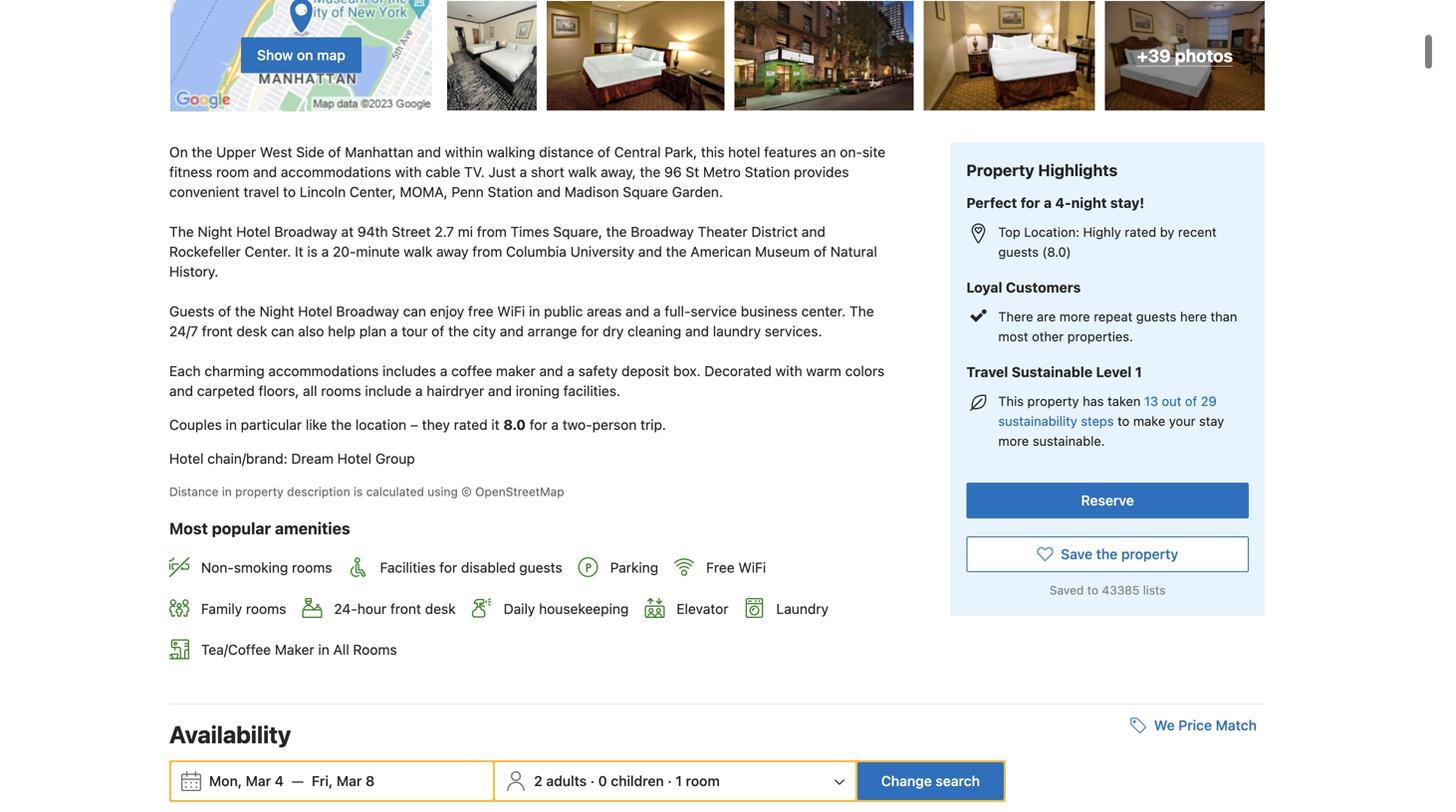Task type: vqa. For each thing, say whether or not it's contained in the screenshot.
bottommost "readers."
no



Task type: locate. For each thing, give the bounding box(es) containing it.
끖
[[970, 310, 987, 323]]

property highlights
[[967, 161, 1118, 180]]

ironing
[[516, 383, 560, 400]]

wifi right free
[[497, 303, 525, 320]]

0 vertical spatial 1
[[1135, 364, 1142, 380]]

to right "saved"
[[1088, 584, 1099, 598]]

1 horizontal spatial more
[[1060, 309, 1091, 324]]

has
[[1083, 394, 1104, 409]]

rated inside top location: highly rated by recent guests (8.0)
[[1125, 224, 1157, 239]]

is right it
[[307, 244, 318, 260]]

of left 29
[[1185, 394, 1198, 409]]

0 horizontal spatial night
[[198, 224, 233, 240]]

1 right level
[[1135, 364, 1142, 380]]

guests up daily
[[519, 560, 563, 576]]

times
[[511, 224, 549, 240]]

mar left 8
[[337, 774, 362, 790]]

1 horizontal spatial night
[[260, 303, 294, 320]]

from right 'mi'
[[477, 224, 507, 240]]

amenities
[[275, 520, 350, 539]]

can
[[403, 303, 426, 320], [271, 323, 294, 340]]

for left dry
[[581, 323, 599, 340]]

2 vertical spatial to
[[1088, 584, 1099, 598]]

enjoy
[[430, 303, 464, 320]]

with
[[395, 164, 422, 180], [776, 363, 803, 380]]

garden.
[[672, 184, 723, 200]]

1 vertical spatial room
[[686, 774, 720, 790]]

©
[[461, 485, 472, 499]]

full-
[[665, 303, 691, 320]]

and
[[417, 144, 441, 161], [253, 164, 277, 180], [537, 184, 561, 200], [802, 224, 826, 240], [638, 244, 662, 260], [626, 303, 650, 320], [500, 323, 524, 340], [685, 323, 709, 340], [539, 363, 563, 380], [169, 383, 193, 400], [488, 383, 512, 400]]

and up cleaning
[[626, 303, 650, 320]]

0 vertical spatial rated
[[1125, 224, 1157, 239]]

0 vertical spatial desk
[[237, 323, 267, 340]]

on
[[169, 144, 188, 161]]

reserve button
[[967, 483, 1249, 519]]

1 horizontal spatial 1
[[1135, 364, 1142, 380]]

96
[[665, 164, 682, 180]]

2 horizontal spatial property
[[1122, 546, 1179, 563]]

front down guests
[[202, 323, 233, 340]]

the right save
[[1097, 546, 1118, 563]]

1 horizontal spatial room
[[686, 774, 720, 790]]

away
[[436, 244, 469, 260]]

to inside to make your stay more sustainable.
[[1118, 414, 1130, 429]]

the up fitness
[[192, 144, 213, 161]]

1 vertical spatial guests
[[1137, 309, 1177, 324]]

0 vertical spatial can
[[403, 303, 426, 320]]

0 horizontal spatial more
[[999, 434, 1029, 449]]

tv.
[[464, 164, 485, 180]]

1 vertical spatial 1
[[676, 774, 682, 790]]

square,
[[553, 224, 603, 240]]

room down upper
[[216, 164, 249, 180]]

1 horizontal spatial guests
[[999, 244, 1039, 259]]

and right university
[[638, 244, 662, 260]]

1 vertical spatial from
[[472, 244, 502, 260]]

and right city
[[500, 323, 524, 340]]

2 mar from the left
[[337, 774, 362, 790]]

hotel up also
[[298, 303, 332, 320]]

walk up madison
[[568, 164, 597, 180]]

and up museum at right top
[[802, 224, 826, 240]]

1 vertical spatial walk
[[404, 244, 433, 260]]

43385
[[1102, 584, 1140, 598]]

features
[[764, 144, 817, 161]]

trip.
[[641, 417, 666, 433]]

0 vertical spatial rooms
[[321, 383, 361, 400]]

and up the travel
[[253, 164, 277, 180]]

rated left by
[[1125, 224, 1157, 239]]

–
[[410, 417, 418, 433]]

0 vertical spatial property
[[1028, 394, 1079, 409]]

guests inside there are more repeat guests here than most other properties.
[[1137, 309, 1177, 324]]

1 horizontal spatial station
[[745, 164, 790, 180]]

0 horizontal spatial room
[[216, 164, 249, 180]]

1 horizontal spatial with
[[776, 363, 803, 380]]

lincoln
[[300, 184, 346, 200]]

(8.0)
[[1043, 244, 1071, 259]]

room inside on the upper west side of manhattan and within walking distance of central park, this hotel features an on-site fitness room and accommodations with cable tv. just a short walk away, the 96 st metro station provides convenient travel to lincoln center, moma, penn station and madison square garden. the night hotel broadway at 94th street 2.7 mi from times square, the broadway theater district and rockefeller center. it is a 20-minute walk away from columbia university and the american museum of natural history. guests of the night hotel broadway can enjoy free wifi in public areas and a full-service business center. the 24/7 front desk can also help plan a tour of the city and arrange for dry cleaning and laundry services. each charming accommodations includes a coffee maker and a safety deposit box. decorated with warm colors and carpeted floors, all rooms include a hairdryer and ironing facilities.
[[216, 164, 249, 180]]

0 horizontal spatial ·
[[591, 774, 595, 790]]

within
[[445, 144, 483, 161]]

front right the hour
[[390, 601, 421, 617]]

station down features at top
[[745, 164, 790, 180]]

1 vertical spatial property
[[235, 485, 284, 499]]

top
[[999, 224, 1021, 239]]

smoking
[[234, 560, 288, 576]]

2 · from the left
[[668, 774, 672, 790]]

and down short
[[537, 184, 561, 200]]

to down taken
[[1118, 414, 1130, 429]]

in up arrange
[[529, 303, 540, 320]]

0 horizontal spatial is
[[307, 244, 318, 260]]

1 horizontal spatial desk
[[425, 601, 456, 617]]

here
[[1181, 309, 1207, 324]]

decorated
[[705, 363, 772, 380]]

0 horizontal spatial can
[[271, 323, 294, 340]]

0 vertical spatial accommodations
[[281, 164, 391, 180]]

13
[[1145, 394, 1159, 409]]

floors,
[[259, 383, 299, 400]]

american
[[691, 244, 751, 260]]

1 horizontal spatial mar
[[337, 774, 362, 790]]

hotel up 'center.'
[[236, 224, 271, 240]]

property inside dropdown button
[[1122, 546, 1179, 563]]

0 vertical spatial wifi
[[497, 303, 525, 320]]

in left all at the left bottom of page
[[318, 642, 330, 659]]

0 horizontal spatial wifi
[[497, 303, 525, 320]]

0 vertical spatial night
[[198, 224, 233, 240]]

0 vertical spatial front
[[202, 323, 233, 340]]

broadway up plan
[[336, 303, 399, 320]]

with up moma,
[[395, 164, 422, 180]]

your
[[1169, 414, 1196, 429]]

of up away, at the top of the page
[[598, 144, 611, 161]]

highlights
[[1039, 161, 1118, 180]]

by
[[1160, 224, 1175, 239]]

1 vertical spatial with
[[776, 363, 803, 380]]

to right the travel
[[283, 184, 296, 200]]

this
[[999, 394, 1024, 409]]

maker
[[275, 642, 314, 659]]

repeat
[[1094, 309, 1133, 324]]

wifi right "free"
[[739, 560, 766, 576]]

1 vertical spatial is
[[354, 485, 363, 499]]

rated left it
[[454, 417, 488, 433]]

desk up the charming
[[237, 323, 267, 340]]

accommodations up lincoln in the top left of the page
[[281, 164, 391, 180]]

0 vertical spatial from
[[477, 224, 507, 240]]

natural
[[831, 244, 877, 260]]

short
[[531, 164, 565, 180]]

the up rockefeller
[[169, 224, 194, 240]]

provides
[[794, 164, 849, 180]]

distance
[[539, 144, 594, 161]]

1 horizontal spatial property
[[1028, 394, 1079, 409]]

on the upper west side of manhattan and within walking distance of central park, this hotel features an on-site fitness room and accommodations with cable tv. just a short walk away, the 96 st metro station provides convenient travel to lincoln center, moma, penn station and madison square garden. the night hotel broadway at 94th street 2.7 mi from times square, the broadway theater district and rockefeller center. it is a 20-minute walk away from columbia university and the american museum of natural history. guests of the night hotel broadway can enjoy free wifi in public areas and a full-service business center. the 24/7 front desk can also help plan a tour of the city and arrange for dry cleaning and laundry services. each charming accommodations includes a coffee maker and a safety deposit box. decorated with warm colors and carpeted floors, all rooms include a hairdryer and ironing facilities.
[[169, 144, 890, 400]]

1 right children
[[676, 774, 682, 790]]

guests inside top location: highly rated by recent guests (8.0)
[[999, 244, 1039, 259]]

0 horizontal spatial to
[[283, 184, 296, 200]]

steps
[[1081, 414, 1114, 429]]

rooms right all
[[321, 383, 361, 400]]

it
[[295, 244, 303, 260]]

0 horizontal spatial front
[[202, 323, 233, 340]]

0 vertical spatial more
[[1060, 309, 1091, 324]]

1 vertical spatial wifi
[[739, 560, 766, 576]]

0
[[598, 774, 607, 790]]

mon, mar 4 button
[[201, 764, 292, 800]]

can left also
[[271, 323, 294, 340]]

2 horizontal spatial guests
[[1137, 309, 1177, 324]]

1 vertical spatial front
[[390, 601, 421, 617]]

rooms down amenities
[[292, 560, 332, 576]]

reserve
[[1081, 492, 1135, 509]]

group
[[376, 451, 415, 467]]

1 horizontal spatial walk
[[568, 164, 597, 180]]

station down just
[[488, 184, 533, 200]]

manhattan
[[345, 144, 414, 161]]

free
[[468, 303, 494, 320]]

room right children
[[686, 774, 720, 790]]

front
[[202, 323, 233, 340], [390, 601, 421, 617]]

0 vertical spatial walk
[[568, 164, 597, 180]]

guests left 'here'
[[1137, 309, 1177, 324]]

night down 'center.'
[[260, 303, 294, 320]]

mar left the "4"
[[246, 774, 271, 790]]

1 horizontal spatial is
[[354, 485, 363, 499]]

center,
[[350, 184, 396, 200]]

with left warm
[[776, 363, 803, 380]]

1 · from the left
[[591, 774, 595, 790]]

dry
[[603, 323, 624, 340]]

rooms down 'non-smoking rooms'
[[246, 601, 286, 617]]

desk down the 'facilities for disabled guests'
[[425, 601, 456, 617]]

chain/brand:
[[207, 451, 288, 467]]

1 horizontal spatial rated
[[1125, 224, 1157, 239]]

0 horizontal spatial 1
[[676, 774, 682, 790]]

0 horizontal spatial the
[[169, 224, 194, 240]]

plan
[[359, 323, 387, 340]]

more down sustainability
[[999, 434, 1029, 449]]

change search button
[[858, 763, 1004, 801]]

accommodations
[[281, 164, 391, 180], [268, 363, 379, 380]]

broadway down square
[[631, 224, 694, 240]]

night up rockefeller
[[198, 224, 233, 240]]

history.
[[169, 264, 218, 280]]

of right guests
[[218, 303, 231, 320]]

for left 4-
[[1021, 195, 1041, 211]]

laundry
[[713, 323, 761, 340]]

94th
[[358, 224, 388, 240]]

1 vertical spatial station
[[488, 184, 533, 200]]

loyal customers
[[967, 279, 1081, 296]]

broadway up it
[[274, 224, 338, 240]]

adults
[[546, 774, 587, 790]]

the right the center.
[[850, 303, 874, 320]]

can up 'tour'
[[403, 303, 426, 320]]

0 horizontal spatial property
[[235, 485, 284, 499]]

0 vertical spatial to
[[283, 184, 296, 200]]

0 horizontal spatial with
[[395, 164, 422, 180]]

0 horizontal spatial guests
[[519, 560, 563, 576]]

· right children
[[668, 774, 672, 790]]

2 horizontal spatial to
[[1118, 414, 1130, 429]]

perfect
[[967, 195, 1017, 211]]

0 vertical spatial station
[[745, 164, 790, 180]]

property up lists
[[1122, 546, 1179, 563]]

1 horizontal spatial front
[[390, 601, 421, 617]]

from down 'mi'
[[472, 244, 502, 260]]

of right side
[[328, 144, 341, 161]]

for
[[1021, 195, 1041, 211], [581, 323, 599, 340], [530, 417, 548, 433], [440, 560, 457, 576]]

is left calculated
[[354, 485, 363, 499]]

free wifi
[[706, 560, 766, 576]]

0 vertical spatial with
[[395, 164, 422, 180]]

1 horizontal spatial ·
[[668, 774, 672, 790]]

1 vertical spatial to
[[1118, 414, 1130, 429]]

1 horizontal spatial to
[[1088, 584, 1099, 598]]

0 horizontal spatial desk
[[237, 323, 267, 340]]

0 horizontal spatial mar
[[246, 774, 271, 790]]

hairdryer
[[427, 383, 484, 400]]

saved to 43385 lists
[[1050, 584, 1166, 598]]

2 vertical spatial guests
[[519, 560, 563, 576]]

1 vertical spatial accommodations
[[268, 363, 379, 380]]

room inside dropdown button
[[686, 774, 720, 790]]

areas
[[587, 303, 622, 320]]

—
[[292, 774, 304, 790]]

property up sustainability
[[1028, 394, 1079, 409]]

accommodations up all
[[268, 363, 379, 380]]

like
[[306, 417, 327, 433]]

property down chain/brand:
[[235, 485, 284, 499]]

upper
[[216, 144, 256, 161]]

in right 'distance'
[[222, 485, 232, 499]]

guests down top at top right
[[999, 244, 1039, 259]]

0 horizontal spatial walk
[[404, 244, 433, 260]]

1 vertical spatial more
[[999, 434, 1029, 449]]

0 horizontal spatial rated
[[454, 417, 488, 433]]

the
[[169, 224, 194, 240], [850, 303, 874, 320]]

walk down street
[[404, 244, 433, 260]]

0 vertical spatial room
[[216, 164, 249, 180]]

1 vertical spatial the
[[850, 303, 874, 320]]

0 vertical spatial is
[[307, 244, 318, 260]]

0 vertical spatial guests
[[999, 244, 1039, 259]]

cleaning
[[628, 323, 682, 340]]

park,
[[665, 144, 697, 161]]

more right are
[[1060, 309, 1091, 324]]

· left 0
[[591, 774, 595, 790]]

guests
[[999, 244, 1039, 259], [1137, 309, 1177, 324], [519, 560, 563, 576]]

the up square
[[640, 164, 661, 180]]

the left american
[[666, 244, 687, 260]]

deposit
[[622, 363, 670, 380]]

2 vertical spatial property
[[1122, 546, 1179, 563]]

a left 20-
[[321, 244, 329, 260]]



Task type: describe. For each thing, give the bounding box(es) containing it.
family
[[201, 601, 242, 617]]

two-
[[563, 417, 592, 433]]

highly
[[1083, 224, 1122, 239]]

customers
[[1006, 279, 1081, 296]]

st
[[686, 164, 699, 180]]

services.
[[765, 323, 822, 340]]

of down enjoy
[[432, 323, 445, 340]]

1 mar from the left
[[246, 774, 271, 790]]

mi
[[458, 224, 473, 240]]

mon,
[[209, 774, 242, 790]]

the up university
[[606, 224, 627, 240]]

front inside on the upper west side of manhattan and within walking distance of central park, this hotel features an on-site fitness room and accommodations with cable tv. just a short walk away, the 96 st metro station provides convenient travel to lincoln center, moma, penn station and madison square garden. the night hotel broadway at 94th street 2.7 mi from times square, the broadway theater district and rockefeller center. it is a 20-minute walk away from columbia university and the american museum of natural history. guests of the night hotel broadway can enjoy free wifi in public areas and a full-service business center. the 24/7 front desk can also help plan a tour of the city and arrange for dry cleaning and laundry services. each charming accommodations includes a coffee maker and a safety deposit box. decorated with warm colors and carpeted floors, all rooms include a hairdryer and ironing facilities.
[[202, 323, 233, 340]]

to make your stay more sustainable.
[[999, 414, 1225, 449]]

+39
[[1137, 45, 1171, 66]]

and down maker
[[488, 383, 512, 400]]

0 horizontal spatial station
[[488, 184, 533, 200]]

for inside on the upper west side of manhattan and within walking distance of central park, this hotel features an on-site fitness room and accommodations with cable tv. just a short walk away, the 96 st metro station provides convenient travel to lincoln center, moma, penn station and madison square garden. the night hotel broadway at 94th street 2.7 mi from times square, the broadway theater district and rockefeller center. it is a 20-minute walk away from columbia university and the american museum of natural history. guests of the night hotel broadway can enjoy free wifi in public areas and a full-service business center. the 24/7 front desk can also help plan a tour of the city and arrange for dry cleaning and laundry services. each charming accommodations includes a coffee maker and a safety deposit box. decorated with warm colors and carpeted floors, all rooms include a hairdryer and ironing facilities.
[[581, 323, 599, 340]]

of inside 13 out of 29 sustainability steps
[[1185, 394, 1198, 409]]

in inside on the upper west side of manhattan and within walking distance of central park, this hotel features an on-site fitness room and accommodations with cable tv. just a short walk away, the 96 st metro station provides convenient travel to lincoln center, moma, penn station and madison square garden. the night hotel broadway at 94th street 2.7 mi from times square, the broadway theater district and rockefeller center. it is a 20-minute walk away from columbia university and the american museum of natural history. guests of the night hotel broadway can enjoy free wifi in public areas and a full-service business center. the 24/7 front desk can also help plan a tour of the city and arrange for dry cleaning and laundry services. each charming accommodations includes a coffee maker and a safety deposit box. decorated with warm colors and carpeted floors, all rooms include a hairdryer and ironing facilities.
[[529, 303, 540, 320]]

and down each
[[169, 383, 193, 400]]

hotel
[[728, 144, 761, 161]]

1 horizontal spatial the
[[850, 303, 874, 320]]

save the property button
[[967, 537, 1249, 573]]

taken
[[1108, 394, 1141, 409]]

business
[[741, 303, 798, 320]]

hotel up 'distance'
[[169, 451, 204, 467]]

and up ironing
[[539, 363, 563, 380]]

and up cable
[[417, 144, 441, 161]]

a up hairdryer
[[440, 363, 448, 380]]

are
[[1037, 309, 1056, 324]]

facilities.
[[564, 383, 621, 400]]

mon, mar 4 — fri, mar 8
[[209, 774, 375, 790]]

the right guests
[[235, 303, 256, 320]]

1 inside dropdown button
[[676, 774, 682, 790]]

the inside dropdown button
[[1097, 546, 1118, 563]]

24-
[[334, 601, 357, 617]]

lists
[[1143, 584, 1166, 598]]

search
[[936, 774, 980, 790]]

8.0
[[503, 417, 526, 433]]

street
[[392, 224, 431, 240]]

university
[[570, 244, 635, 260]]

property for save the property
[[1122, 546, 1179, 563]]

availability
[[169, 721, 291, 749]]

parking
[[610, 560, 659, 576]]

the right like
[[331, 417, 352, 433]]

a left safety
[[567, 363, 575, 380]]

service
[[691, 303, 737, 320]]

hotel chain/brand: dream hotel group
[[169, 451, 415, 467]]

1 vertical spatial rated
[[454, 417, 488, 433]]

an
[[821, 144, 836, 161]]

carpeted
[[197, 383, 255, 400]]

museum
[[755, 244, 810, 260]]

we price match
[[1154, 718, 1257, 734]]

2 adults · 0 children · 1 room button
[[497, 763, 854, 801]]

1 vertical spatial night
[[260, 303, 294, 320]]

a left 'tour'
[[390, 323, 398, 340]]

4
[[275, 774, 284, 790]]

travel
[[967, 364, 1009, 380]]

is inside on the upper west side of manhattan and within walking distance of central park, this hotel features an on-site fitness room and accommodations with cable tv. just a short walk away, the 96 st metro station provides convenient travel to lincoln center, moma, penn station and madison square garden. the night hotel broadway at 94th street 2.7 mi from times square, the broadway theater district and rockefeller center. it is a 20-minute walk away from columbia university and the american museum of natural history. guests of the night hotel broadway can enjoy free wifi in public areas and a full-service business center. the 24/7 front desk can also help plan a tour of the city and arrange for dry cleaning and laundry services. each charming accommodations includes a coffee maker and a safety deposit box. decorated with warm colors and carpeted floors, all rooms include a hairdryer and ironing facilities.
[[307, 244, 318, 260]]

more inside there are more repeat guests here than most other properties.
[[1060, 309, 1091, 324]]

daily
[[504, 601, 535, 617]]

8
[[366, 774, 375, 790]]

13 out of 29 sustainability steps link
[[999, 394, 1217, 429]]

for left disabled in the bottom left of the page
[[440, 560, 457, 576]]

person
[[592, 417, 637, 433]]

walking
[[487, 144, 535, 161]]

elevator
[[677, 601, 729, 617]]

level
[[1096, 364, 1132, 380]]

popular
[[212, 520, 271, 539]]

than
[[1211, 309, 1238, 324]]

tea/coffee maker in all rooms
[[201, 642, 397, 659]]

a up cleaning
[[653, 303, 661, 320]]

and down service
[[685, 323, 709, 340]]

penn
[[452, 184, 484, 200]]

more inside to make your stay more sustainable.
[[999, 434, 1029, 449]]

1 horizontal spatial wifi
[[739, 560, 766, 576]]

coffee
[[451, 363, 492, 380]]

safety
[[579, 363, 618, 380]]

for right 8.0
[[530, 417, 548, 433]]

property for distance in property description is calculated using © openstreetmap
[[235, 485, 284, 499]]

calculated
[[366, 485, 424, 499]]

at
[[341, 224, 354, 240]]

a right just
[[520, 164, 527, 180]]

rooms inside on the upper west side of manhattan and within walking distance of central park, this hotel features an on-site fitness room and accommodations with cable tv. just a short walk away, the 96 st metro station provides convenient travel to lincoln center, moma, penn station and madison square garden. the night hotel broadway at 94th street 2.7 mi from times square, the broadway theater district and rockefeller center. it is a 20-minute walk away from columbia university and the american museum of natural history. guests of the night hotel broadway can enjoy free wifi in public areas and a full-service business center. the 24/7 front desk can also help plan a tour of the city and arrange for dry cleaning and laundry services. each charming accommodations includes a coffee maker and a safety deposit box. decorated with warm colors and carpeted floors, all rooms include a hairdryer and ironing facilities.
[[321, 383, 361, 400]]

tea/coffee
[[201, 642, 271, 659]]

a down includes
[[415, 383, 423, 400]]

a left two-
[[551, 417, 559, 433]]

in down carpeted
[[226, 417, 237, 433]]

1 vertical spatial desk
[[425, 601, 456, 617]]

laundry
[[777, 601, 829, 617]]

this property has taken
[[999, 394, 1145, 409]]

1 vertical spatial rooms
[[292, 560, 332, 576]]

central
[[614, 144, 661, 161]]

2.7
[[435, 224, 454, 240]]

of left natural
[[814, 244, 827, 260]]

side
[[296, 144, 324, 161]]

saved
[[1050, 584, 1084, 598]]

housekeeping
[[539, 601, 629, 617]]

2 vertical spatial rooms
[[246, 601, 286, 617]]

facilities
[[380, 560, 436, 576]]

children
[[611, 774, 664, 790]]

convenient
[[169, 184, 240, 200]]

a left 4-
[[1044, 195, 1052, 211]]

each
[[169, 363, 201, 380]]

24/7
[[169, 323, 198, 340]]

0 vertical spatial the
[[169, 224, 194, 240]]

rooms
[[353, 642, 397, 659]]

desk inside on the upper west side of manhattan and within walking distance of central park, this hotel features an on-site fitness room and accommodations with cable tv. just a short walk away, the 96 st metro station provides convenient travel to lincoln center, moma, penn station and madison square garden. the night hotel broadway at 94th street 2.7 mi from times square, the broadway theater district and rockefeller center. it is a 20-minute walk away from columbia university and the american museum of natural history. guests of the night hotel broadway can enjoy free wifi in public areas and a full-service business center. the 24/7 front desk can also help plan a tour of the city and arrange for dry cleaning and laundry services. each charming accommodations includes a coffee maker and a safety deposit box. decorated with warm colors and carpeted floors, all rooms include a hairdryer and ironing facilities.
[[237, 323, 267, 340]]

1 horizontal spatial can
[[403, 303, 426, 320]]

includes
[[383, 363, 436, 380]]

on-
[[840, 144, 863, 161]]

hotel up distance in property description is calculated using © openstreetmap
[[337, 451, 372, 467]]

square
[[623, 184, 668, 200]]

29
[[1201, 394, 1217, 409]]

distance in property description is calculated using © openstreetmap
[[169, 485, 564, 499]]

to inside on the upper west side of manhattan and within walking distance of central park, this hotel features an on-site fitness room and accommodations with cable tv. just a short walk away, the 96 st metro station provides convenient travel to lincoln center, moma, penn station and madison square garden. the night hotel broadway at 94th street 2.7 mi from times square, the broadway theater district and rockefeller center. it is a 20-minute walk away from columbia university and the american museum of natural history. guests of the night hotel broadway can enjoy free wifi in public areas and a full-service business center. the 24/7 front desk can also help plan a tour of the city and arrange for dry cleaning and laundry services. each charming accommodations includes a coffee maker and a safety deposit box. decorated with warm colors and carpeted floors, all rooms include a hairdryer and ironing facilities.
[[283, 184, 296, 200]]

non-smoking rooms
[[201, 560, 332, 576]]

non-
[[201, 560, 234, 576]]

travel
[[244, 184, 279, 200]]

most
[[169, 520, 208, 539]]

match
[[1216, 718, 1257, 734]]

include
[[365, 383, 412, 400]]

1 vertical spatial can
[[271, 323, 294, 340]]

couples in particular like the location – they rated it 8.0 for a two-person trip.
[[169, 417, 666, 433]]

show on map
[[257, 47, 346, 63]]

just
[[489, 164, 516, 180]]

the down enjoy
[[448, 323, 469, 340]]

theater
[[698, 224, 748, 240]]

properties.
[[1068, 329, 1133, 344]]

price
[[1179, 718, 1212, 734]]

wifi inside on the upper west side of manhattan and within walking distance of central park, this hotel features an on-site fitness room and accommodations with cable tv. just a short walk away, the 96 st metro station provides convenient travel to lincoln center, moma, penn station and madison square garden. the night hotel broadway at 94th street 2.7 mi from times square, the broadway theater district and rockefeller center. it is a 20-minute walk away from columbia university and the american museum of natural history. guests of the night hotel broadway can enjoy free wifi in public areas and a full-service business center. the 24/7 front desk can also help plan a tour of the city and arrange for dry cleaning and laundry services. each charming accommodations includes a coffee maker and a safety deposit box. decorated with warm colors and carpeted floors, all rooms include a hairdryer and ironing facilities.
[[497, 303, 525, 320]]

property
[[967, 161, 1035, 180]]



